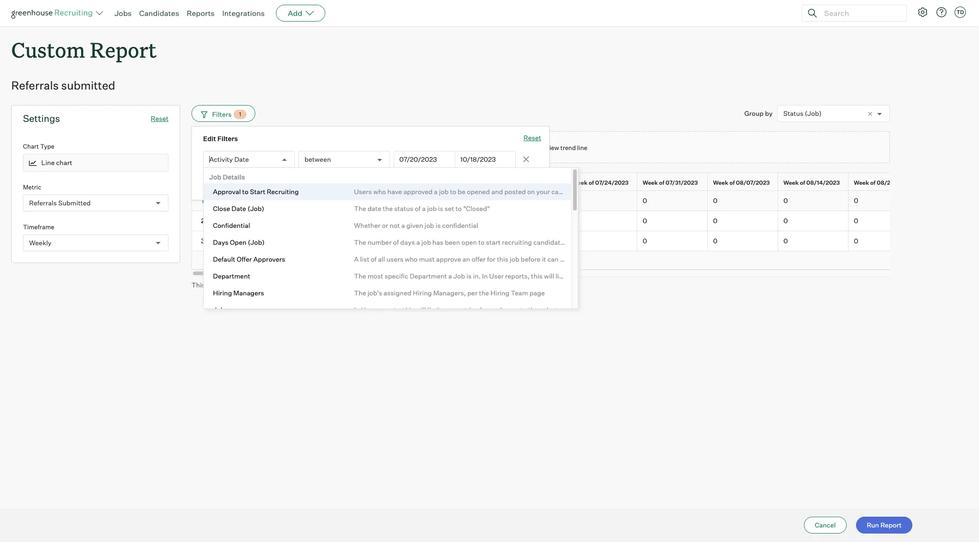 Task type: describe. For each thing, give the bounding box(es) containing it.
the for the job's assigned hiring managers, per the hiring team page
[[354, 289, 366, 297]]

1 vertical spatial open
[[230, 239, 246, 247]]

id
[[464, 179, 470, 186]]

of down run report to view trend line
[[518, 179, 524, 186]]

the down a
[[352, 281, 362, 289]]

add button
[[276, 5, 325, 22]]

job left 50
[[421, 239, 431, 247]]

report for custom report
[[90, 36, 157, 63]]

a up 'whether or not a given job is confidential'
[[422, 205, 426, 213]]

preview
[[207, 281, 231, 289]]

add for add
[[288, 8, 302, 18]]

job up 19
[[427, 205, 437, 213]]

3
[[201, 237, 205, 245]]

given
[[406, 222, 423, 230]]

can
[[547, 256, 559, 264]]

1 vertical spatial selected
[[540, 306, 566, 314]]

job for job details
[[209, 173, 221, 181]]

offer
[[237, 256, 252, 264]]

1 horizontal spatial status
[[783, 110, 803, 118]]

referrals submitted
[[29, 199, 91, 207]]

jobs
[[650, 256, 663, 264]]

approve
[[436, 256, 461, 264]]

run for run report
[[867, 521, 879, 529]]

0 vertical spatial open
[[220, 197, 237, 205]]

0 vertical spatial filters
[[212, 110, 232, 118]]

(job) down approval to start recruiting
[[248, 205, 264, 213]]

08/21/2023
[[877, 179, 910, 186]]

referrals submitted
[[11, 78, 115, 93]]

recruiting
[[267, 188, 299, 196]]

row containing status (job)
[[191, 173, 979, 193]]

1 vertical spatial metrics
[[455, 306, 478, 314]]

who
[[405, 256, 418, 264]]

candidates
[[533, 239, 567, 247]]

to down "team" at the bottom
[[520, 306, 527, 314]]

a up managers,
[[448, 272, 452, 280]]

integrations link
[[222, 8, 265, 18]]

all
[[378, 256, 385, 264]]

1 hiring from the left
[[213, 289, 232, 297]]

team
[[511, 289, 528, 297]]

08/07/2023
[[736, 179, 770, 186]]

0 vertical spatial any
[[570, 272, 582, 280]]

test
[[361, 217, 379, 225]]

records.
[[311, 281, 336, 289]]

reset link for edit filters
[[524, 133, 541, 144]]

1 vertical spatial report
[[363, 281, 382, 289]]

td button
[[953, 5, 968, 20]]

1 horizontal spatial selected
[[668, 272, 694, 280]]

(job) right by
[[805, 110, 822, 118]]

the date the status of a job is set to "closed"
[[354, 205, 490, 213]]

the right "per"
[[479, 289, 489, 297]]

2 offer from the left
[[688, 256, 702, 264]]

most
[[368, 272, 383, 280]]

week for week of 07/31/2023
[[643, 179, 658, 186]]

hiring managers
[[213, 289, 264, 297]]

cell down id
[[426, 191, 497, 211]]

job down the most specific department a job is in. in user reports, this will limit any metrics for each user to the selected department
[[567, 306, 579, 314]]

0 horizontal spatial this
[[191, 281, 205, 289]]

flow
[[732, 256, 745, 264]]

chart type
[[23, 143, 54, 150]]

0 vertical spatial is
[[438, 205, 443, 213]]

week of 07/31/2023 column header
[[637, 173, 710, 193]]

td button
[[955, 7, 966, 18]]

row containing 1
[[191, 191, 979, 211]]

0 vertical spatial metrics
[[583, 272, 606, 280]]

metric
[[23, 183, 41, 191]]

week of 07/24/2023
[[572, 179, 629, 186]]

1 horizontal spatial reports,
[[505, 272, 530, 280]]

07/24/2023
[[595, 179, 629, 186]]

1 vertical spatial number
[[273, 281, 297, 289]]

0 horizontal spatial this
[[403, 306, 414, 314]]

group
[[744, 109, 764, 117]]

close date (job)
[[213, 205, 264, 213]]

run report
[[867, 521, 902, 529]]

integrations
[[222, 8, 265, 18]]

to left view
[[539, 144, 545, 152]]

this for job
[[497, 256, 508, 264]]

0 vertical spatial in
[[482, 272, 488, 280]]

designer
[[361, 237, 389, 245]]

this preview shows a max number of 5 records. run the report to see more results.
[[191, 281, 444, 289]]

of left 08/14/2023
[[800, 179, 805, 186]]

view
[[546, 144, 559, 152]]

managers,
[[433, 289, 466, 297]]

the for the date the status of a job is set to "closed"
[[354, 205, 366, 213]]

the down page at bottom right
[[528, 306, 538, 314]]

submitted
[[61, 78, 115, 93]]

a right not
[[401, 222, 405, 230]]

a left max
[[253, 281, 257, 289]]

week of 08/07/2023
[[713, 179, 770, 186]]

default
[[213, 256, 235, 264]]

for down the in.
[[480, 306, 488, 314]]

requisition id
[[431, 179, 470, 186]]

is for job
[[436, 222, 441, 230]]

by
[[765, 109, 773, 117]]

days
[[400, 239, 415, 247]]

1 cell
[[191, 191, 215, 211]]

settings
[[23, 113, 60, 124]]

5
[[306, 281, 309, 289]]

or
[[382, 222, 388, 230]]

job for job
[[213, 306, 225, 314]]

an
[[463, 256, 470, 264]]

week for week of 07/20/2023
[[502, 179, 517, 186]]

details
[[223, 173, 245, 181]]

it
[[542, 256, 546, 264]]

3 hiring from the left
[[490, 289, 509, 297]]

approvers
[[253, 256, 285, 264]]

list
[[360, 256, 369, 264]]

job for job name
[[361, 179, 371, 186]]

week for week of 08/14/2023
[[783, 179, 799, 186]]

configure image
[[917, 7, 928, 18]]

job right the given
[[425, 222, 434, 230]]

1 vertical spatial user
[[361, 306, 376, 314]]

date for close
[[231, 205, 246, 213]]

job left the before
[[510, 256, 519, 264]]

week of 08/21/2023
[[854, 179, 910, 186]]

2 department from the left
[[410, 272, 447, 280]]

referrals for referrals submitted
[[29, 199, 57, 207]]

set
[[445, 205, 454, 213]]

cell down name
[[356, 191, 426, 211]]

in user reports, this will limit any metrics for each user to the selected job
[[354, 306, 579, 314]]

weekly
[[29, 239, 51, 247]]

of left 5
[[298, 281, 304, 289]]

run report to view trend line
[[507, 144, 587, 152]]

before
[[521, 256, 541, 264]]

of left days
[[393, 239, 399, 247]]

approval
[[704, 256, 730, 264]]

line chart
[[41, 159, 72, 167]]

the most specific department a job is in. in user reports, this will limit any metrics for each user to the selected department
[[354, 272, 732, 280]]

to down filter
[[242, 188, 248, 196]]

start
[[486, 239, 501, 247]]

type
[[40, 143, 54, 150]]

a right days
[[416, 239, 420, 247]]

1 horizontal spatial number
[[368, 239, 392, 247]]

1 vertical spatial user
[[506, 306, 519, 314]]

to right set
[[456, 205, 462, 213]]

row containing 2
[[191, 211, 979, 231]]

a list of all users who must approve an offer for this job before it can be sent. this will be blank for jobs with no offer approval flow
[[354, 256, 745, 264]]

whether
[[354, 222, 380, 230]]

the for the number of days a job has been open to start recruiting candidates
[[354, 239, 366, 247]]

submitted
[[58, 199, 91, 207]]

add filter button
[[203, 173, 264, 190]]

row containing 3
[[191, 231, 979, 251]]

0 vertical spatial report
[[520, 144, 538, 152]]

2 cell
[[191, 211, 215, 231]]

results.
[[421, 281, 444, 289]]

jobs link
[[115, 8, 132, 18]]

activity
[[209, 156, 233, 164]]

of left 07/31/2023 on the right top of the page
[[659, 179, 664, 186]]

default offer approvers
[[213, 256, 285, 264]]

2 be from the left
[[613, 256, 620, 264]]

1 vertical spatial run
[[338, 281, 350, 289]]

see
[[391, 281, 402, 289]]

edit filters
[[203, 135, 238, 143]]

confidential
[[213, 222, 250, 230]]

managers
[[233, 289, 264, 297]]

more
[[403, 281, 419, 289]]

0 horizontal spatial 07/20/2023
[[399, 155, 437, 163]]

per
[[467, 289, 478, 297]]

0 horizontal spatial reports,
[[377, 306, 402, 314]]



Task type: vqa. For each thing, say whether or not it's contained in the screenshot.
Managers,
yes



Task type: locate. For each thing, give the bounding box(es) containing it.
0 horizontal spatial reset link
[[151, 115, 168, 123]]

limit down the job's assigned hiring managers, per the hiring team page
[[427, 306, 441, 314]]

in.
[[473, 272, 481, 280]]

week for week of 08/07/2023
[[713, 179, 728, 186]]

1 vertical spatial each
[[489, 306, 504, 314]]

0 vertical spatial will
[[601, 256, 611, 264]]

1 the from the top
[[354, 205, 366, 213]]

1 horizontal spatial this
[[586, 256, 600, 264]]

for left jobs in the right top of the page
[[640, 256, 649, 264]]

2
[[201, 217, 205, 225]]

2 hiring from the left
[[413, 289, 432, 297]]

table containing 1
[[191, 173, 979, 270]]

status right by
[[783, 110, 803, 118]]

line
[[41, 159, 55, 167]]

week left 08/21/2023
[[854, 179, 869, 186]]

add inside button
[[224, 177, 236, 185]]

candidates link
[[139, 8, 179, 18]]

assigned
[[384, 289, 411, 297]]

0 horizontal spatial will
[[416, 306, 426, 314]]

open
[[461, 239, 477, 247]]

any down sent.
[[570, 272, 582, 280]]

is left set
[[438, 205, 443, 213]]

2 vertical spatial run
[[867, 521, 879, 529]]

row group
[[191, 191, 979, 251]]

specific
[[385, 272, 408, 280]]

is up 50
[[436, 222, 441, 230]]

be right can in the top right of the page
[[560, 256, 568, 264]]

week left 08/14/2023
[[783, 179, 799, 186]]

candidates
[[139, 8, 179, 18]]

of left all
[[371, 256, 377, 264]]

date
[[368, 205, 381, 213]]

referrals for referrals submitted
[[11, 78, 59, 93]]

the
[[383, 205, 393, 213], [656, 272, 666, 280], [352, 281, 362, 289], [479, 289, 489, 297], [528, 306, 538, 314]]

date right close
[[231, 205, 246, 213]]

department up results.
[[410, 272, 447, 280]]

1 horizontal spatial limit
[[556, 272, 569, 280]]

run inside 'button'
[[867, 521, 879, 529]]

1 vertical spatial referrals
[[29, 199, 57, 207]]

row
[[191, 173, 979, 193], [191, 191, 979, 211], [191, 211, 979, 231], [191, 231, 979, 251]]

1 right filter image
[[239, 111, 241, 118]]

1 horizontal spatial department
[[410, 272, 447, 280]]

table
[[191, 173, 979, 270]]

0 horizontal spatial reset
[[151, 115, 168, 123]]

cell
[[356, 191, 426, 211], [426, 191, 497, 211], [497, 211, 567, 231]]

0 horizontal spatial status (job)
[[220, 179, 254, 186]]

1 horizontal spatial any
[[570, 272, 582, 280]]

0 vertical spatial status (job)
[[783, 110, 822, 118]]

report inside 'button'
[[880, 521, 902, 529]]

be left blank
[[613, 256, 620, 264]]

will down a list of all users who must approve an offer for this job before it can be sent. this will be blank for jobs with no offer approval flow
[[544, 272, 554, 280]]

job name
[[361, 179, 389, 186]]

cancel
[[815, 521, 836, 529]]

metrics
[[583, 272, 606, 280], [455, 306, 478, 314]]

page
[[529, 289, 545, 297]]

greenhouse recruiting image
[[11, 8, 96, 19]]

1 horizontal spatial status (job)
[[783, 110, 822, 118]]

to down jobs in the right top of the page
[[649, 272, 655, 280]]

add inside 'popup button'
[[288, 8, 302, 18]]

2 week from the left
[[572, 179, 587, 186]]

report for run report
[[880, 521, 902, 529]]

2 row from the top
[[191, 191, 979, 211]]

max
[[258, 281, 271, 289]]

hiring left "team" at the bottom
[[490, 289, 509, 297]]

for down the start
[[487, 256, 495, 264]]

sent.
[[569, 256, 585, 264]]

0 horizontal spatial limit
[[427, 306, 441, 314]]

has
[[432, 239, 443, 247]]

timeframe
[[23, 223, 54, 231]]

reset left filter image
[[151, 115, 168, 123]]

week of 08/07/2023 column header
[[708, 173, 780, 193]]

3 cell
[[191, 231, 215, 251]]

1 horizontal spatial this
[[497, 256, 508, 264]]

0 horizontal spatial 1
[[202, 197, 204, 205]]

this right sent.
[[586, 256, 600, 264]]

week left 07/24/2023
[[572, 179, 587, 186]]

week left 07/31/2023 on the right top of the page
[[643, 179, 658, 186]]

1 vertical spatial status (job)
[[220, 179, 254, 186]]

the right date
[[383, 205, 393, 213]]

open right the days
[[230, 239, 246, 247]]

19
[[431, 217, 438, 225]]

1 offer from the left
[[472, 256, 486, 264]]

user down blank
[[634, 272, 647, 280]]

1 week from the left
[[502, 179, 517, 186]]

1 vertical spatial this
[[191, 281, 205, 289]]

the up a
[[354, 239, 366, 247]]

1 horizontal spatial run
[[507, 144, 519, 152]]

Search text field
[[822, 6, 898, 20]]

is
[[438, 205, 443, 213], [436, 222, 441, 230], [466, 272, 472, 280]]

each
[[617, 272, 632, 280], [489, 306, 504, 314]]

the left most
[[354, 272, 366, 280]]

shows
[[232, 281, 252, 289]]

1 horizontal spatial user
[[489, 272, 504, 280]]

1
[[239, 111, 241, 118], [202, 197, 204, 205]]

2 the from the top
[[354, 239, 366, 247]]

2 horizontal spatial hiring
[[490, 289, 509, 297]]

cell up recruiting
[[497, 211, 567, 231]]

0 horizontal spatial user
[[361, 306, 376, 314]]

reset up run report to view trend line
[[524, 134, 541, 142]]

3 row from the top
[[191, 211, 979, 231]]

0 vertical spatial user
[[634, 272, 647, 280]]

07/31/2023
[[666, 179, 698, 186]]

department up shows
[[213, 272, 250, 280]]

0 horizontal spatial add
[[224, 177, 236, 185]]

days open (job)
[[213, 239, 265, 247]]

number
[[368, 239, 392, 247], [273, 281, 297, 289]]

open down approval
[[220, 197, 237, 205]]

selected down no
[[668, 272, 694, 280]]

1 horizontal spatial reset
[[524, 134, 541, 142]]

week inside 'column header'
[[572, 179, 587, 186]]

jobs
[[115, 8, 132, 18]]

this down assigned
[[403, 306, 414, 314]]

of left 08/07/2023
[[729, 179, 735, 186]]

week of 08/14/2023 column header
[[778, 173, 850, 193]]

reset for edit filters
[[524, 134, 541, 142]]

1 horizontal spatial hiring
[[413, 289, 432, 297]]

1 row from the top
[[191, 173, 979, 193]]

1 department from the left
[[213, 272, 250, 280]]

week of 07/31/2023
[[643, 179, 698, 186]]

3 week from the left
[[643, 179, 658, 186]]

2 horizontal spatial will
[[601, 256, 611, 264]]

(job) up default offer approvers
[[248, 239, 265, 247]]

number up all
[[368, 239, 392, 247]]

1 horizontal spatial report
[[880, 521, 902, 529]]

1 vertical spatial 07/20/2023
[[525, 179, 558, 186]]

run
[[507, 144, 519, 152], [338, 281, 350, 289], [867, 521, 879, 529]]

the left job's
[[354, 289, 366, 297]]

filters right 'edit'
[[217, 135, 238, 143]]

chart
[[23, 143, 39, 150]]

4 the from the top
[[354, 289, 366, 297]]

0 horizontal spatial user
[[506, 306, 519, 314]]

reports link
[[187, 8, 215, 18]]

the down jobs in the right top of the page
[[656, 272, 666, 280]]

0 inside cell
[[572, 237, 577, 245]]

department down approval
[[695, 272, 732, 280]]

week for week of 08/21/2023
[[854, 179, 869, 186]]

0 horizontal spatial number
[[273, 281, 297, 289]]

0 cell
[[567, 231, 637, 251]]

0 vertical spatial status
[[783, 110, 803, 118]]

row group containing 1
[[191, 191, 979, 251]]

user down "team" at the bottom
[[506, 306, 519, 314]]

0 horizontal spatial offer
[[472, 256, 486, 264]]

0 horizontal spatial report
[[90, 36, 157, 63]]

1 vertical spatial limit
[[427, 306, 441, 314]]

1 vertical spatial is
[[436, 222, 441, 230]]

status (job) inside table
[[220, 179, 254, 186]]

date up 'details'
[[234, 156, 249, 164]]

user
[[634, 272, 647, 280], [506, 306, 519, 314]]

report left view
[[520, 144, 538, 152]]

0 horizontal spatial report
[[363, 281, 382, 289]]

0 vertical spatial reset link
[[151, 115, 168, 123]]

1 vertical spatial any
[[442, 306, 454, 314]]

1 up 2
[[202, 197, 204, 205]]

offer right 'an'
[[472, 256, 486, 264]]

between
[[305, 156, 331, 164]]

job's
[[368, 289, 382, 297]]

0 vertical spatial reset
[[151, 115, 168, 123]]

been
[[445, 239, 460, 247]]

of right status
[[415, 205, 421, 213]]

job inside table
[[361, 179, 371, 186]]

0 vertical spatial add
[[288, 8, 302, 18]]

user
[[489, 272, 504, 280], [361, 306, 376, 314]]

1 horizontal spatial 1
[[239, 111, 241, 118]]

0 horizontal spatial selected
[[540, 306, 566, 314]]

in
[[482, 272, 488, 280], [354, 306, 360, 314]]

of
[[518, 179, 524, 186], [589, 179, 594, 186], [659, 179, 664, 186], [729, 179, 735, 186], [800, 179, 805, 186], [870, 179, 876, 186], [415, 205, 421, 213], [393, 239, 399, 247], [371, 256, 377, 264], [298, 281, 304, 289]]

1 vertical spatial reports,
[[377, 306, 402, 314]]

1 horizontal spatial be
[[613, 256, 620, 264]]

filters right filter image
[[212, 110, 232, 118]]

1 horizontal spatial metrics
[[583, 272, 606, 280]]

1 vertical spatial 1
[[202, 197, 204, 205]]

week for week of 07/24/2023
[[572, 179, 587, 186]]

the job's assigned hiring managers, per the hiring team page
[[354, 289, 545, 297]]

job left 'details'
[[209, 173, 221, 181]]

1 vertical spatial status
[[220, 179, 238, 186]]

5 week from the left
[[783, 179, 799, 186]]

08/14/2023
[[806, 179, 840, 186]]

1 horizontal spatial report
[[520, 144, 538, 152]]

1 horizontal spatial will
[[544, 272, 554, 280]]

limit down can in the top right of the page
[[556, 272, 569, 280]]

0 vertical spatial this
[[586, 256, 600, 264]]

2 vertical spatial will
[[416, 306, 426, 314]]

1 horizontal spatial user
[[634, 272, 647, 280]]

to
[[539, 144, 545, 152], [242, 188, 248, 196], [456, 205, 462, 213], [478, 239, 485, 247], [649, 272, 655, 280], [384, 281, 390, 289], [520, 306, 527, 314]]

1 horizontal spatial 07/20/2023
[[525, 179, 558, 186]]

1 horizontal spatial add
[[288, 8, 302, 18]]

reset link for settings
[[151, 115, 168, 123]]

week of 08/14/2023
[[783, 179, 840, 186]]

hiring down results.
[[413, 289, 432, 297]]

referrals up settings
[[11, 78, 59, 93]]

0 horizontal spatial in
[[354, 306, 360, 314]]

number right max
[[273, 281, 297, 289]]

user right the in.
[[489, 272, 504, 280]]

will down 0 cell at the right of page
[[601, 256, 611, 264]]

to left 'see'
[[384, 281, 390, 289]]

users
[[386, 256, 403, 264]]

for down 0 cell at the right of page
[[608, 272, 616, 280]]

hiring down preview
[[213, 289, 232, 297]]

1 vertical spatial in
[[354, 306, 360, 314]]

3 the from the top
[[354, 272, 366, 280]]

job details
[[209, 173, 245, 181]]

1 inside cell
[[202, 197, 204, 205]]

1 horizontal spatial offer
[[688, 256, 702, 264]]

2 horizontal spatial run
[[867, 521, 879, 529]]

6 week from the left
[[854, 179, 869, 186]]

a
[[354, 256, 359, 264]]

to left the start
[[478, 239, 485, 247]]

edit
[[203, 135, 216, 143]]

in down "this preview shows a max number of 5 records. run the report to see more results."
[[354, 306, 360, 314]]

add filter
[[224, 177, 254, 185]]

4 row from the top
[[191, 231, 979, 251]]

a
[[422, 205, 426, 213], [401, 222, 405, 230], [416, 239, 420, 247], [448, 272, 452, 280], [253, 281, 257, 289]]

offer right no
[[688, 256, 702, 264]]

0 vertical spatial selected
[[668, 272, 694, 280]]

status (job)
[[783, 110, 822, 118], [220, 179, 254, 186]]

date for activity
[[234, 156, 249, 164]]

the left date
[[354, 205, 366, 213]]

this left preview
[[191, 281, 205, 289]]

1 vertical spatial this
[[531, 272, 542, 280]]

week right id
[[502, 179, 517, 186]]

reset link
[[151, 115, 168, 123], [524, 133, 541, 144]]

user down job's
[[361, 306, 376, 314]]

metrics down "per"
[[455, 306, 478, 314]]

0 vertical spatial number
[[368, 239, 392, 247]]

filter image
[[199, 110, 207, 118]]

0 vertical spatial report
[[90, 36, 157, 63]]

0 horizontal spatial any
[[442, 306, 454, 314]]

is for job
[[466, 272, 472, 280]]

confidential
[[442, 222, 478, 230]]

for
[[487, 256, 495, 264], [640, 256, 649, 264], [608, 272, 616, 280], [480, 306, 488, 314]]

add for add filter
[[224, 177, 236, 185]]

filters
[[212, 110, 232, 118], [217, 135, 238, 143]]

must
[[419, 256, 435, 264]]

line
[[577, 144, 587, 152]]

job left name
[[361, 179, 371, 186]]

0 horizontal spatial be
[[560, 256, 568, 264]]

the for the most specific department a job is in. in user reports, this will limit any metrics for each user to the selected department
[[354, 272, 366, 280]]

1 vertical spatial filters
[[217, 135, 238, 143]]

selected down page at bottom right
[[540, 306, 566, 314]]

name
[[373, 179, 389, 186]]

1 be from the left
[[560, 256, 568, 264]]

job down preview
[[213, 306, 225, 314]]

trend
[[560, 144, 576, 152]]

reset link left filter image
[[151, 115, 168, 123]]

0 horizontal spatial metrics
[[455, 306, 478, 314]]

run for run report to view trend line
[[507, 144, 519, 152]]

(job) up approval to start recruiting
[[239, 179, 254, 186]]

0 vertical spatial each
[[617, 272, 632, 280]]

0 vertical spatial user
[[489, 272, 504, 280]]

start
[[250, 188, 265, 196]]

status
[[783, 110, 803, 118], [220, 179, 238, 186]]

of left 08/21/2023
[[870, 179, 876, 186]]

approval to start recruiting
[[213, 188, 299, 196]]

this up page at bottom right
[[531, 272, 542, 280]]

the number of days a job has been open to start recruiting candidates
[[354, 239, 567, 247]]

0 vertical spatial limit
[[556, 272, 569, 280]]

reset for settings
[[151, 115, 168, 123]]

days
[[213, 239, 228, 247]]

status
[[394, 205, 413, 213]]

0 vertical spatial this
[[497, 256, 508, 264]]

4 week from the left
[[713, 179, 728, 186]]

approval
[[213, 188, 241, 196]]

will down more on the bottom left of page
[[416, 306, 426, 314]]

of left 07/24/2023
[[589, 179, 594, 186]]

job left the in.
[[453, 272, 465, 280]]

add
[[288, 8, 302, 18], [224, 177, 236, 185]]

0 horizontal spatial hiring
[[213, 289, 232, 297]]

run report button
[[856, 517, 912, 534]]

reports
[[187, 8, 215, 18]]

reports, down assigned
[[377, 306, 402, 314]]

0 horizontal spatial each
[[489, 306, 504, 314]]

this down the start
[[497, 256, 508, 264]]

reports, up "team" at the bottom
[[505, 272, 530, 280]]

blank
[[622, 256, 639, 264]]

3 department from the left
[[695, 272, 732, 280]]

0 vertical spatial 07/20/2023
[[399, 155, 437, 163]]

1 horizontal spatial each
[[617, 272, 632, 280]]

filter
[[238, 177, 254, 185]]

whether or not a given job is confidential
[[354, 222, 478, 230]]

report up job's
[[363, 281, 382, 289]]

1 vertical spatial reset link
[[524, 133, 541, 144]]

this for will
[[531, 272, 542, 280]]

week of 07/24/2023 column header
[[567, 173, 639, 193]]

1 horizontal spatial in
[[482, 272, 488, 280]]

of inside 'column header'
[[589, 179, 594, 186]]

2 horizontal spatial this
[[531, 272, 542, 280]]

reset link up run report to view trend line
[[524, 133, 541, 144]]

1 vertical spatial reset
[[524, 134, 541, 142]]

not
[[390, 222, 400, 230]]

0 vertical spatial 1
[[239, 111, 241, 118]]

department
[[213, 272, 250, 280], [410, 272, 447, 280], [695, 272, 732, 280]]

custom
[[11, 36, 85, 63]]



